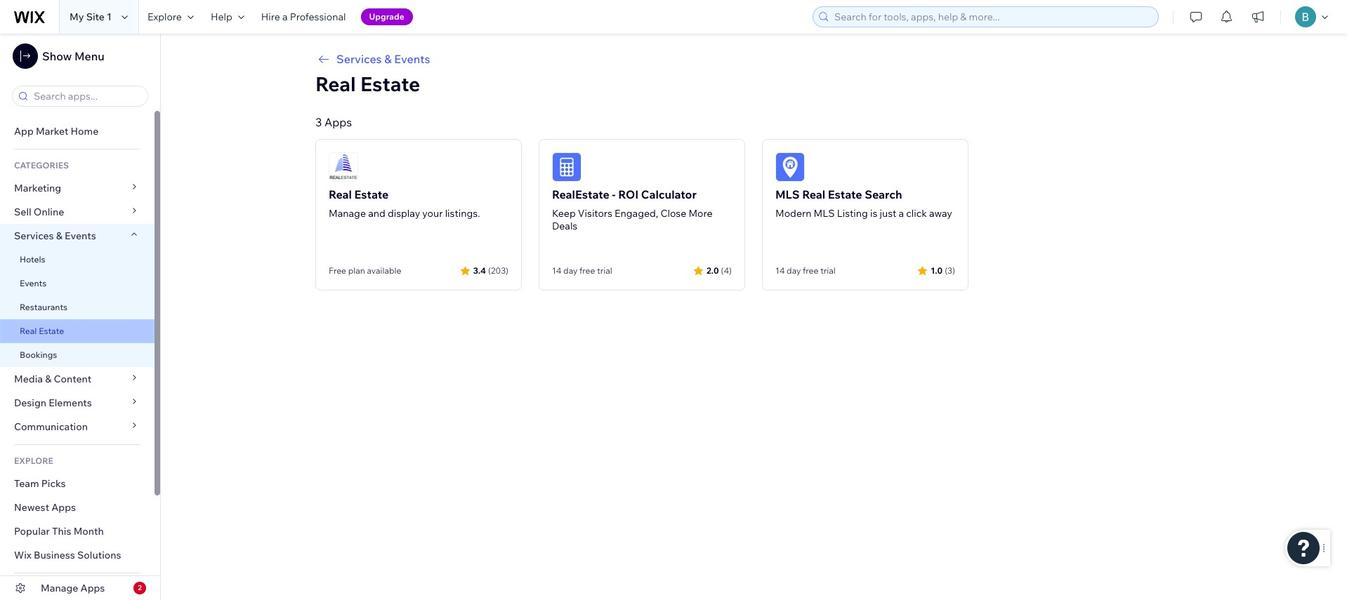 Task type: locate. For each thing, give the bounding box(es) containing it.
0 horizontal spatial events
[[20, 278, 47, 289]]

0 horizontal spatial free
[[580, 266, 595, 276]]

1 14 from the left
[[552, 266, 562, 276]]

estate down restaurants
[[39, 326, 64, 337]]

Search for tools, apps, help & more... field
[[830, 7, 1154, 27]]

real inside sidebar element
[[20, 326, 37, 337]]

real down "real estate logo"
[[329, 188, 352, 202]]

1 horizontal spatial 14
[[776, 266, 785, 276]]

2.0 (4)
[[707, 265, 732, 276]]

14 for mls real estate search
[[776, 266, 785, 276]]

14 right (4)
[[776, 266, 785, 276]]

manage down the business
[[41, 582, 78, 595]]

1 horizontal spatial services & events link
[[315, 51, 1192, 67]]

&
[[384, 52, 392, 66], [56, 230, 62, 242], [45, 373, 52, 386]]

0 horizontal spatial apps
[[51, 502, 76, 514]]

14 down deals
[[552, 266, 562, 276]]

apps down solutions
[[80, 582, 105, 595]]

free for realestate
[[580, 266, 595, 276]]

1 horizontal spatial apps
[[80, 582, 105, 595]]

apps for manage apps
[[80, 582, 105, 595]]

1 horizontal spatial events
[[65, 230, 96, 242]]

trial for -
[[597, 266, 612, 276]]

events up hotels link
[[65, 230, 96, 242]]

this
[[52, 525, 71, 538]]

1 horizontal spatial manage
[[329, 207, 366, 220]]

0 vertical spatial a
[[282, 11, 288, 23]]

1 horizontal spatial free
[[803, 266, 819, 276]]

1 vertical spatial apps
[[51, 502, 76, 514]]

app
[[14, 125, 34, 138]]

real estate down restaurants
[[20, 326, 64, 337]]

1 horizontal spatial &
[[56, 230, 62, 242]]

1.0 (3)
[[931, 265, 955, 276]]

manage left and
[[329, 207, 366, 220]]

& down online
[[56, 230, 62, 242]]

services up hotels on the left of the page
[[14, 230, 54, 242]]

visitors
[[578, 207, 613, 220]]

hotels
[[20, 254, 45, 265]]

day for realestate
[[563, 266, 578, 276]]

apps up 'this'
[[51, 502, 76, 514]]

wix
[[14, 549, 32, 562]]

1 vertical spatial manage
[[41, 582, 78, 595]]

away
[[929, 207, 953, 220]]

0 vertical spatial apps
[[324, 115, 352, 129]]

0 horizontal spatial services
[[14, 230, 54, 242]]

month
[[74, 525, 104, 538]]

close
[[661, 207, 687, 220]]

estate up listing
[[828, 188, 862, 202]]

(4)
[[721, 265, 732, 276]]

day down modern on the right top of the page
[[787, 266, 801, 276]]

free down visitors
[[580, 266, 595, 276]]

0 vertical spatial services
[[337, 52, 382, 66]]

0 vertical spatial &
[[384, 52, 392, 66]]

14
[[552, 266, 562, 276], [776, 266, 785, 276]]

apps for newest apps
[[51, 502, 76, 514]]

1 horizontal spatial real estate
[[315, 72, 420, 96]]

0 horizontal spatial services & events
[[14, 230, 96, 242]]

mls up modern on the right top of the page
[[776, 188, 800, 202]]

day down deals
[[563, 266, 578, 276]]

2 horizontal spatial &
[[384, 52, 392, 66]]

real inside the mls real estate search modern mls listing is just a click away
[[802, 188, 826, 202]]

0 vertical spatial services & events
[[337, 52, 430, 66]]

trial for real
[[821, 266, 836, 276]]

a right hire
[[282, 11, 288, 23]]

1 horizontal spatial a
[[899, 207, 904, 220]]

2 free from the left
[[803, 266, 819, 276]]

1 trial from the left
[[597, 266, 612, 276]]

services & events down upgrade button
[[337, 52, 430, 66]]

2 horizontal spatial events
[[394, 52, 430, 66]]

app market home link
[[0, 119, 155, 143]]

deals
[[552, 220, 578, 233]]

2 vertical spatial apps
[[80, 582, 105, 595]]

0 horizontal spatial trial
[[597, 266, 612, 276]]

0 vertical spatial manage
[[329, 207, 366, 220]]

1 horizontal spatial 14 day free trial
[[776, 266, 836, 276]]

professional
[[290, 11, 346, 23]]

mls real estate search modern mls listing is just a click away
[[776, 188, 953, 220]]

events down upgrade button
[[394, 52, 430, 66]]

2 day from the left
[[787, 266, 801, 276]]

real estate manage and display your listings.
[[329, 188, 480, 220]]

sell online
[[14, 206, 64, 218]]

estate up and
[[354, 188, 389, 202]]

manage
[[329, 207, 366, 220], [41, 582, 78, 595]]

0 horizontal spatial mls
[[776, 188, 800, 202]]

team
[[14, 478, 39, 490]]

0 horizontal spatial &
[[45, 373, 52, 386]]

1 vertical spatial services & events
[[14, 230, 96, 242]]

show
[[42, 49, 72, 63]]

0 horizontal spatial a
[[282, 11, 288, 23]]

a
[[282, 11, 288, 23], [899, 207, 904, 220]]

14 day free trial
[[552, 266, 612, 276], [776, 266, 836, 276]]

popular
[[14, 525, 50, 538]]

& right media
[[45, 373, 52, 386]]

2 14 from the left
[[776, 266, 785, 276]]

my
[[70, 11, 84, 23]]

wix business solutions
[[14, 549, 121, 562]]

1 vertical spatial &
[[56, 230, 62, 242]]

3.4
[[473, 265, 486, 276]]

real inside real estate manage and display your listings.
[[329, 188, 352, 202]]

bookings link
[[0, 344, 155, 367]]

0 horizontal spatial manage
[[41, 582, 78, 595]]

0 horizontal spatial real estate
[[20, 326, 64, 337]]

real estate
[[315, 72, 420, 96], [20, 326, 64, 337]]

0 horizontal spatial 14
[[552, 266, 562, 276]]

calculator
[[641, 188, 697, 202]]

1 day from the left
[[563, 266, 578, 276]]

display
[[388, 207, 420, 220]]

trial
[[597, 266, 612, 276], [821, 266, 836, 276]]

categories
[[14, 160, 69, 171]]

1 vertical spatial services
[[14, 230, 54, 242]]

estate
[[360, 72, 420, 96], [354, 188, 389, 202], [828, 188, 862, 202], [39, 326, 64, 337]]

mls left listing
[[814, 207, 835, 220]]

media
[[14, 373, 43, 386]]

2 horizontal spatial apps
[[324, 115, 352, 129]]

1 horizontal spatial mls
[[814, 207, 835, 220]]

14 day free trial for realestate
[[552, 266, 612, 276]]

a right just
[[899, 207, 904, 220]]

services down upgrade button
[[337, 52, 382, 66]]

0 vertical spatial events
[[394, 52, 430, 66]]

14 day free trial down modern on the right top of the page
[[776, 266, 836, 276]]

elements
[[49, 397, 92, 410]]

0 horizontal spatial services & events link
[[0, 224, 155, 248]]

restaurants link
[[0, 296, 155, 320]]

free for mls
[[803, 266, 819, 276]]

1 vertical spatial mls
[[814, 207, 835, 220]]

real up bookings in the bottom left of the page
[[20, 326, 37, 337]]

1 vertical spatial events
[[65, 230, 96, 242]]

1 vertical spatial services & events link
[[0, 224, 155, 248]]

real up modern on the right top of the page
[[802, 188, 826, 202]]

1 horizontal spatial trial
[[821, 266, 836, 276]]

0 horizontal spatial 14 day free trial
[[552, 266, 612, 276]]

real estate logo image
[[329, 152, 358, 182]]

hire
[[261, 11, 280, 23]]

3.4 (203)
[[473, 265, 509, 276]]

services & events link
[[315, 51, 1192, 67], [0, 224, 155, 248]]

free down modern on the right top of the page
[[803, 266, 819, 276]]

1 vertical spatial real estate
[[20, 326, 64, 337]]

14 day free trial down deals
[[552, 266, 612, 276]]

events down hotels on the left of the page
[[20, 278, 47, 289]]

1 horizontal spatial day
[[787, 266, 801, 276]]

real
[[315, 72, 356, 96], [329, 188, 352, 202], [802, 188, 826, 202], [20, 326, 37, 337]]

day
[[563, 266, 578, 276], [787, 266, 801, 276]]

estate inside the mls real estate search modern mls listing is just a click away
[[828, 188, 862, 202]]

1 14 day free trial from the left
[[552, 266, 612, 276]]

apps
[[324, 115, 352, 129], [51, 502, 76, 514], [80, 582, 105, 595]]

media & content
[[14, 373, 92, 386]]

estate inside sidebar element
[[39, 326, 64, 337]]

1 horizontal spatial services & events
[[337, 52, 430, 66]]

menu
[[74, 49, 104, 63]]

mls real estate search logo image
[[776, 152, 805, 182]]

events
[[394, 52, 430, 66], [65, 230, 96, 242], [20, 278, 47, 289]]

services & events
[[337, 52, 430, 66], [14, 230, 96, 242]]

apps inside 'link'
[[51, 502, 76, 514]]

show menu button
[[13, 44, 104, 69]]

mls
[[776, 188, 800, 202], [814, 207, 835, 220]]

services & events down online
[[14, 230, 96, 242]]

1 free from the left
[[580, 266, 595, 276]]

1 vertical spatial a
[[899, 207, 904, 220]]

upgrade button
[[361, 8, 413, 25]]

2 trial from the left
[[821, 266, 836, 276]]

real estate up '3 apps'
[[315, 72, 420, 96]]

2 14 day free trial from the left
[[776, 266, 836, 276]]

-
[[612, 188, 616, 202]]

2 vertical spatial &
[[45, 373, 52, 386]]

& down upgrade button
[[384, 52, 392, 66]]

apps right 3
[[324, 115, 352, 129]]

0 horizontal spatial day
[[563, 266, 578, 276]]



Task type: describe. For each thing, give the bounding box(es) containing it.
day for mls
[[787, 266, 801, 276]]

events link
[[0, 272, 155, 296]]

marketing link
[[0, 176, 155, 200]]

search
[[865, 188, 903, 202]]

picks
[[41, 478, 66, 490]]

roi
[[618, 188, 639, 202]]

bookings
[[20, 350, 57, 360]]

sidebar element
[[0, 34, 161, 601]]

1 horizontal spatial services
[[337, 52, 382, 66]]

realestate - roi calculator logo image
[[552, 152, 582, 182]]

team picks
[[14, 478, 66, 490]]

help button
[[202, 0, 253, 34]]

market
[[36, 125, 68, 138]]

more
[[689, 207, 713, 220]]

newest apps link
[[0, 496, 155, 520]]

services & events inside sidebar element
[[14, 230, 96, 242]]

manage apps
[[41, 582, 105, 595]]

click
[[906, 207, 927, 220]]

apps for 3 apps
[[324, 115, 352, 129]]

upgrade
[[369, 11, 404, 22]]

free
[[329, 266, 346, 276]]

online
[[34, 206, 64, 218]]

estate down upgrade button
[[360, 72, 420, 96]]

hire a professional
[[261, 11, 346, 23]]

and
[[368, 207, 386, 220]]

home
[[71, 125, 99, 138]]

content
[[54, 373, 92, 386]]

just
[[880, 207, 897, 220]]

free plan available
[[329, 266, 401, 276]]

14 day free trial for mls
[[776, 266, 836, 276]]

estate inside real estate manage and display your listings.
[[354, 188, 389, 202]]

(3)
[[945, 265, 955, 276]]

a inside the mls real estate search modern mls listing is just a click away
[[899, 207, 904, 220]]

2.0
[[707, 265, 719, 276]]

help
[[211, 11, 232, 23]]

2 vertical spatial events
[[20, 278, 47, 289]]

design elements
[[14, 397, 92, 410]]

keep
[[552, 207, 576, 220]]

show menu
[[42, 49, 104, 63]]

real estate link
[[0, 320, 155, 344]]

marketing
[[14, 182, 61, 195]]

(203)
[[488, 265, 509, 276]]

3 apps
[[315, 115, 352, 129]]

1.0
[[931, 265, 943, 276]]

modern
[[776, 207, 812, 220]]

manage inside real estate manage and display your listings.
[[329, 207, 366, 220]]

communication
[[14, 421, 90, 433]]

site
[[86, 11, 105, 23]]

available
[[367, 266, 401, 276]]

app market home
[[14, 125, 99, 138]]

services inside sidebar element
[[14, 230, 54, 242]]

realestate
[[552, 188, 610, 202]]

communication link
[[0, 415, 155, 439]]

2
[[138, 584, 142, 593]]

solutions
[[77, 549, 121, 562]]

engaged,
[[615, 207, 658, 220]]

design elements link
[[0, 391, 155, 415]]

realestate - roi calculator keep visitors engaged, close more deals
[[552, 188, 713, 233]]

real up '3 apps'
[[315, 72, 356, 96]]

your
[[422, 207, 443, 220]]

media & content link
[[0, 367, 155, 391]]

is
[[870, 207, 878, 220]]

explore
[[147, 11, 182, 23]]

popular this month
[[14, 525, 104, 538]]

3
[[315, 115, 322, 129]]

wix business solutions link
[[0, 544, 155, 568]]

team picks link
[[0, 472, 155, 496]]

restaurants
[[20, 302, 67, 313]]

my site 1
[[70, 11, 112, 23]]

design
[[14, 397, 46, 410]]

newest apps
[[14, 502, 76, 514]]

explore
[[14, 456, 53, 466]]

real estate inside sidebar element
[[20, 326, 64, 337]]

14 for realestate - roi calculator
[[552, 266, 562, 276]]

hotels link
[[0, 248, 155, 272]]

hire a professional link
[[253, 0, 354, 34]]

newest
[[14, 502, 49, 514]]

0 vertical spatial services & events link
[[315, 51, 1192, 67]]

business
[[34, 549, 75, 562]]

sell
[[14, 206, 31, 218]]

Search apps... field
[[30, 86, 143, 106]]

0 vertical spatial real estate
[[315, 72, 420, 96]]

popular this month link
[[0, 520, 155, 544]]

listing
[[837, 207, 868, 220]]

manage inside sidebar element
[[41, 582, 78, 595]]

1
[[107, 11, 112, 23]]

plan
[[348, 266, 365, 276]]

0 vertical spatial mls
[[776, 188, 800, 202]]



Task type: vqa. For each thing, say whether or not it's contained in the screenshot.
3.4
yes



